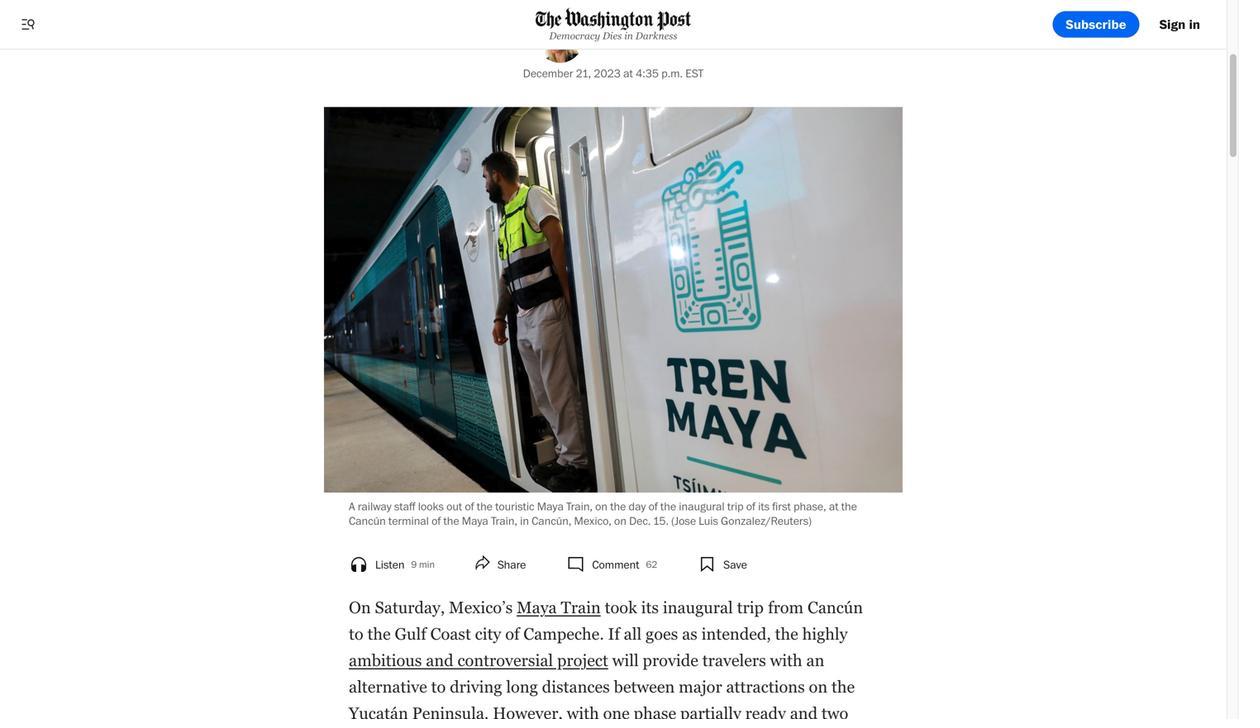Task type: locate. For each thing, give the bounding box(es) containing it.
0 horizontal spatial to
[[349, 625, 363, 644]]

of right out
[[465, 499, 474, 513]]

maya train link
[[517, 598, 601, 617]]

to inside from cancún to the gulf coast city of campeche. if all goes as intended, the highly ambitious and controversial project
[[349, 625, 363, 644]]

on up mexico,
[[595, 499, 608, 513]]

december 21, 2023 at 4:35 p.m. est
[[523, 66, 704, 80]]

phase
[[634, 704, 676, 719]]

of
[[465, 499, 474, 513], [649, 499, 658, 513], [746, 499, 755, 513], [432, 514, 441, 528], [505, 625, 520, 644]]

62
[[646, 559, 657, 571]]

the down out
[[443, 514, 459, 528]]

comment 62
[[592, 558, 657, 572]]

1 horizontal spatial to
[[431, 678, 446, 697]]

all
[[624, 625, 642, 644]]

its inside a railway staff looks out of the touristic maya train, on the day of the inaugural trip of its first phase, at the cancún terminal of the maya train, in cancún, mexico, on dec. 15. (jose luis gonzalez/reuters)
[[758, 499, 770, 513]]

on
[[595, 499, 608, 513], [614, 514, 627, 528], [809, 678, 828, 697]]

on left dec.
[[614, 514, 627, 528]]

in
[[1189, 16, 1200, 32], [624, 30, 633, 41], [520, 514, 529, 528]]

by andrea sachs
[[597, 31, 690, 48]]

1 horizontal spatial its
[[758, 499, 770, 513]]

cancún up highly
[[808, 598, 863, 617]]

to
[[349, 625, 363, 644], [431, 678, 446, 697]]

1 vertical spatial its
[[641, 598, 659, 617]]

terminal
[[388, 514, 429, 528]]

2 horizontal spatial on
[[809, 678, 828, 697]]

from cancún to the gulf coast city of campeche. if all goes as intended, the highly ambitious and controversial project
[[349, 598, 863, 670]]

1 horizontal spatial with
[[770, 651, 802, 670]]

campeche.
[[524, 625, 604, 644]]

trip up gonzalez/reuters)
[[727, 499, 744, 513]]

trip up intended,
[[737, 598, 764, 617]]

0 horizontal spatial in
[[520, 514, 529, 528]]

9
[[411, 559, 417, 571]]

trip
[[727, 499, 744, 513], [737, 598, 764, 617]]

touristic
[[495, 499, 534, 513]]

1 horizontal spatial cancún
[[808, 598, 863, 617]]

1 horizontal spatial and
[[790, 704, 818, 719]]

in down touristic at the bottom left of page
[[520, 514, 529, 528]]

0 vertical spatial and
[[426, 651, 454, 670]]

its
[[758, 499, 770, 513], [641, 598, 659, 617]]

1 vertical spatial trip
[[737, 598, 764, 617]]

mexico,
[[574, 514, 612, 528]]

on down an
[[809, 678, 828, 697]]

as
[[682, 625, 698, 644]]

at right phase,
[[829, 499, 839, 513]]

gulf
[[395, 625, 426, 644]]

0 horizontal spatial with
[[567, 704, 599, 719]]

at inside a railway staff looks out of the touristic maya train, on the day of the inaugural trip of its first phase, at the cancún terminal of the maya train, in cancún, mexico, on dec. 15. (jose luis gonzalez/reuters)
[[829, 499, 839, 513]]

save
[[724, 558, 747, 572]]

at
[[623, 66, 633, 80], [829, 499, 839, 513]]

its up gonzalez/reuters)
[[758, 499, 770, 513]]

cancún
[[349, 514, 386, 528], [808, 598, 863, 617]]

ready
[[745, 704, 786, 719]]

with
[[770, 651, 802, 670], [567, 704, 599, 719]]

comment
[[592, 558, 639, 572]]

1 horizontal spatial in
[[624, 30, 633, 41]]

0 horizontal spatial cancún
[[349, 514, 386, 528]]

its up the goes
[[641, 598, 659, 617]]

if
[[608, 625, 620, 644]]

save image
[[685, 548, 761, 581]]

primary element
[[0, 0, 1227, 50]]

and down 'coast' at the left bottom
[[426, 651, 454, 670]]

1 vertical spatial inaugural
[[663, 598, 733, 617]]

1 horizontal spatial at
[[829, 499, 839, 513]]

search and browse sections image
[[20, 16, 36, 33]]

0 vertical spatial inaugural
[[679, 499, 725, 513]]

distances
[[542, 678, 610, 697]]

with left an
[[770, 651, 802, 670]]

train
[[561, 598, 601, 617]]

share this article image
[[463, 548, 539, 581]]

between
[[614, 678, 675, 697]]

train,
[[566, 499, 593, 513], [491, 514, 517, 528]]

railway
[[358, 499, 392, 513]]

attractions
[[726, 678, 805, 697]]

a
[[349, 499, 355, 513]]

of right 'city'
[[505, 625, 520, 644]]

the right phase,
[[841, 499, 857, 513]]

the left day
[[610, 499, 626, 513]]

0 vertical spatial cancún
[[349, 514, 386, 528]]

a railway staff looks out of the touristic maya train, on the day of the inaugural trip of its first phase, at the cancún terminal of the maya train, in cancún, mexico, on dec. 15. (jose luis gonzalez/reuters)
[[349, 499, 857, 528]]

0 horizontal spatial and
[[426, 651, 454, 670]]

alternative
[[349, 678, 427, 697]]

the up two
[[832, 678, 855, 697]]

inaugural inside a railway staff looks out of the touristic maya train, on the day of the inaugural trip of its first phase, at the cancún terminal of the maya train, in cancún, mexico, on dec. 15. (jose luis gonzalez/reuters)
[[679, 499, 725, 513]]

on
[[349, 598, 371, 617]]

cancún down railway
[[349, 514, 386, 528]]

inaugural up "luis"
[[679, 499, 725, 513]]

1 vertical spatial at
[[829, 499, 839, 513]]

however,
[[493, 704, 563, 719]]

day
[[629, 499, 646, 513]]

of inside from cancún to the gulf coast city of campeche. if all goes as intended, the highly ambitious and controversial project
[[505, 625, 520, 644]]

long
[[506, 678, 538, 697]]

december
[[523, 66, 573, 80]]

0 vertical spatial its
[[758, 499, 770, 513]]

1 vertical spatial and
[[790, 704, 818, 719]]

1 vertical spatial to
[[431, 678, 446, 697]]

sign in link
[[1146, 11, 1214, 38]]

two
[[822, 704, 848, 719]]

0 vertical spatial at
[[623, 66, 633, 80]]

0 vertical spatial trip
[[727, 499, 744, 513]]

in right dies
[[624, 30, 633, 41]]

15.
[[654, 514, 669, 528]]

one
[[603, 704, 630, 719]]

to up peninsula.
[[431, 678, 446, 697]]

of right day
[[649, 499, 658, 513]]

in right sign
[[1189, 16, 1200, 32]]

1 vertical spatial cancún
[[808, 598, 863, 617]]

and left two
[[790, 704, 818, 719]]

inaugural
[[679, 499, 725, 513], [663, 598, 733, 617]]

will
[[612, 651, 639, 670]]

on saturday, mexico's maya train took its inaugural trip
[[349, 598, 764, 617]]

first
[[772, 499, 791, 513]]

phase,
[[794, 499, 826, 513]]

and
[[426, 651, 454, 670], [790, 704, 818, 719]]

to down on
[[349, 625, 363, 644]]

inaugural up as
[[663, 598, 733, 617]]

dies
[[603, 30, 622, 41]]

1 vertical spatial with
[[567, 704, 599, 719]]

at left 4:35
[[623, 66, 633, 80]]

listen image
[[337, 548, 448, 581]]

sign in
[[1159, 16, 1200, 32]]

maya
[[537, 499, 564, 513], [462, 514, 488, 528], [517, 598, 557, 617]]

darkness
[[635, 30, 678, 41]]

0 vertical spatial to
[[349, 625, 363, 644]]

democracy dies in darkness
[[549, 30, 678, 41]]

train, up mexico,
[[566, 499, 593, 513]]

2 horizontal spatial in
[[1189, 16, 1200, 32]]

train, down touristic at the bottom left of page
[[491, 514, 517, 528]]

with down distances
[[567, 704, 599, 719]]

from
[[768, 598, 804, 617]]



Task type: describe. For each thing, give the bounding box(es) containing it.
democracy
[[549, 30, 600, 41]]

dec.
[[629, 514, 651, 528]]

0 horizontal spatial at
[[623, 66, 633, 80]]

0 horizontal spatial on
[[595, 499, 608, 513]]

tagline, democracy dies in darkness element
[[536, 30, 691, 41]]

2023
[[594, 66, 621, 80]]

4:35
[[636, 66, 659, 80]]

major
[[679, 678, 722, 697]]

ambitious and controversial project link
[[349, 651, 608, 670]]

maya down out
[[462, 514, 488, 528]]

0 vertical spatial with
[[770, 651, 802, 670]]

min
[[419, 559, 435, 571]]

by
[[597, 31, 610, 48]]

share
[[498, 558, 526, 572]]

intended,
[[702, 625, 771, 644]]

sachs
[[656, 31, 690, 48]]

the inside will provide travelers with an alternative to driving long distances between major attractions on the yucatán peninsula. however, with one phase partially ready and two
[[832, 678, 855, 697]]

the washington post homepage. image
[[536, 8, 691, 31]]

comment on this story image
[[554, 548, 659, 581]]

coast
[[430, 625, 471, 644]]

p.m.
[[662, 66, 683, 80]]

0 horizontal spatial its
[[641, 598, 659, 617]]

the up ambitious
[[367, 625, 391, 644]]

cancún inside from cancún to the gulf coast city of campeche. if all goes as intended, the highly ambitious and controversial project
[[808, 598, 863, 617]]

city
[[475, 625, 501, 644]]

took
[[605, 598, 637, 617]]

project
[[557, 651, 608, 670]]

luis
[[699, 514, 718, 528]]

travelers
[[702, 651, 766, 670]]

the left touristic at the bottom left of page
[[477, 499, 493, 513]]

staff
[[394, 499, 415, 513]]

the up 15.
[[660, 499, 676, 513]]

saturday,
[[375, 598, 445, 617]]

partially
[[680, 704, 741, 719]]

(jose
[[671, 514, 696, 528]]

on inside will provide travelers with an alternative to driving long distances between major attractions on the yucatán peninsula. however, with one phase partially ready and two
[[809, 678, 828, 697]]

driving
[[450, 678, 502, 697]]

gonzalez/reuters)
[[721, 514, 812, 528]]

andrea
[[613, 31, 653, 48]]

to inside will provide travelers with an alternative to driving long distances between major attractions on the yucatán peninsula. however, with one phase partially ready and two
[[431, 678, 446, 697]]

highly
[[802, 625, 848, 644]]

peninsula.
[[412, 704, 489, 719]]

0 horizontal spatial train,
[[491, 514, 517, 528]]

out
[[447, 499, 462, 513]]

1 horizontal spatial train,
[[566, 499, 593, 513]]

goes
[[646, 625, 678, 644]]

an
[[806, 651, 825, 670]]

sign
[[1159, 16, 1186, 32]]

9 min
[[411, 559, 435, 571]]

will provide travelers with an alternative to driving long distances between major attractions on the yucatán peninsula. however, with one phase partially ready and two
[[349, 651, 855, 719]]

1 horizontal spatial on
[[614, 514, 627, 528]]

provide
[[643, 651, 698, 670]]

democracy dies in darkness link
[[536, 8, 691, 41]]

ambitious
[[349, 651, 422, 670]]

21,
[[576, 66, 591, 80]]

maya up campeche. on the left bottom
[[517, 598, 557, 617]]

maya up cancún,
[[537, 499, 564, 513]]

mexico's
[[449, 598, 513, 617]]

subscribe link
[[1053, 11, 1140, 38]]

looks
[[418, 499, 444, 513]]

cancún inside a railway staff looks out of the touristic maya train, on the day of the inaugural trip of its first phase, at the cancún terminal of the maya train, in cancún, mexico, on dec. 15. (jose luis gonzalez/reuters)
[[349, 514, 386, 528]]

controversial
[[458, 651, 553, 670]]

of up gonzalez/reuters)
[[746, 499, 755, 513]]

est
[[685, 66, 704, 80]]

of down looks
[[432, 514, 441, 528]]

yucatán
[[349, 704, 408, 719]]

and inside from cancún to the gulf coast city of campeche. if all goes as intended, the highly ambitious and controversial project
[[426, 651, 454, 670]]

andrea sachs link
[[613, 31, 690, 48]]

the down from
[[775, 625, 798, 644]]

in inside a railway staff looks out of the touristic maya train, on the day of the inaugural trip of its first phase, at the cancún terminal of the maya train, in cancún, mexico, on dec. 15. (jose luis gonzalez/reuters)
[[520, 514, 529, 528]]

and inside will provide travelers with an alternative to driving long distances between major attractions on the yucatán peninsula. however, with one phase partially ready and two
[[790, 704, 818, 719]]

trip inside a railway staff looks out of the touristic maya train, on the day of the inaugural trip of its first phase, at the cancún terminal of the maya train, in cancún, mexico, on dec. 15. (jose luis gonzalez/reuters)
[[727, 499, 744, 513]]

subscribe
[[1066, 16, 1126, 32]]

cancún,
[[532, 514, 571, 528]]



Task type: vqa. For each thing, say whether or not it's contained in the screenshot.
terrorists
no



